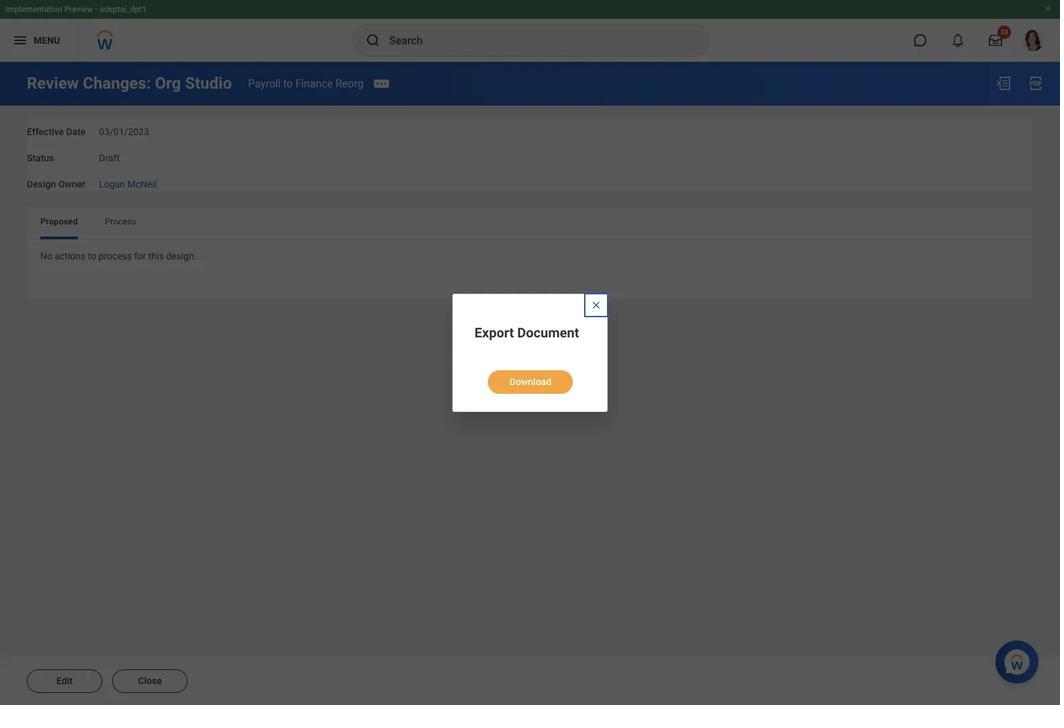 Task type: describe. For each thing, give the bounding box(es) containing it.
inbox large image
[[990, 34, 1003, 47]]

tab list inside the "review changes: org studio" main content
[[27, 207, 1034, 240]]

design
[[27, 179, 56, 189]]

payroll
[[248, 77, 281, 90]]

draft
[[99, 153, 120, 163]]

mcneil
[[128, 179, 157, 189]]

date
[[66, 126, 86, 137]]

reorg
[[336, 77, 364, 90]]

review changes: org studio main content
[[0, 62, 1061, 706]]

org
[[155, 74, 181, 93]]

export document dialog
[[453, 294, 608, 412]]

preview
[[64, 5, 93, 14]]

-
[[95, 5, 98, 14]]

payroll to finance reorg link
[[248, 77, 364, 90]]

status
[[27, 153, 54, 163]]

logan mcneil
[[99, 179, 157, 189]]

logan
[[99, 179, 125, 189]]

review
[[27, 74, 79, 93]]

export document
[[475, 325, 580, 341]]

process
[[99, 251, 132, 262]]

status element
[[99, 144, 120, 164]]

close image
[[591, 300, 602, 310]]

profile logan mcneil element
[[1015, 26, 1053, 55]]

studio
[[185, 74, 232, 93]]

this
[[149, 251, 164, 262]]

process
[[105, 217, 136, 227]]

design owner
[[27, 179, 85, 189]]

no actions to process for this design.
[[40, 251, 197, 262]]

payroll to finance reorg
[[248, 77, 364, 90]]

actions
[[55, 251, 86, 262]]



Task type: vqa. For each thing, say whether or not it's contained in the screenshot.
"Design Owner"
yes



Task type: locate. For each thing, give the bounding box(es) containing it.
download
[[510, 376, 552, 387]]

to right actions
[[88, 251, 96, 262]]

implementation preview -   adeptai_dpt1 banner
[[0, 0, 1061, 62]]

implementation preview -   adeptai_dpt1
[[5, 5, 147, 14]]

no
[[40, 251, 52, 262]]

search image
[[365, 32, 381, 48]]

0 horizontal spatial to
[[88, 251, 96, 262]]

to
[[283, 77, 293, 90], [88, 251, 96, 262]]

1 horizontal spatial to
[[283, 77, 293, 90]]

tab list containing proposed
[[27, 207, 1034, 240]]

for
[[134, 251, 146, 262]]

document
[[518, 325, 580, 341]]

review changes: org studio
[[27, 74, 232, 93]]

effective date element
[[99, 118, 149, 138]]

export
[[475, 325, 514, 341]]

download region
[[475, 360, 587, 395]]

1 vertical spatial to
[[88, 251, 96, 262]]

export to excel image
[[996, 75, 1013, 91]]

03/01/2023
[[99, 126, 149, 137]]

implementation
[[5, 5, 62, 14]]

logan mcneil link
[[99, 176, 157, 189]]

finance
[[296, 77, 333, 90]]

design.
[[166, 251, 197, 262]]

download button
[[488, 370, 573, 394]]

to right payroll
[[283, 77, 293, 90]]

changes:
[[83, 74, 151, 93]]

tab list
[[27, 207, 1034, 240]]

0 vertical spatial to
[[283, 77, 293, 90]]

close environment banner image
[[1045, 4, 1053, 12]]

effective date
[[27, 126, 86, 137]]

owner
[[58, 179, 85, 189]]

notifications large image
[[952, 34, 965, 47]]

view printable version (pdf) image
[[1029, 75, 1045, 91]]

adeptai_dpt1
[[100, 5, 147, 14]]

proposed
[[40, 217, 78, 227]]

effective
[[27, 126, 64, 137]]



